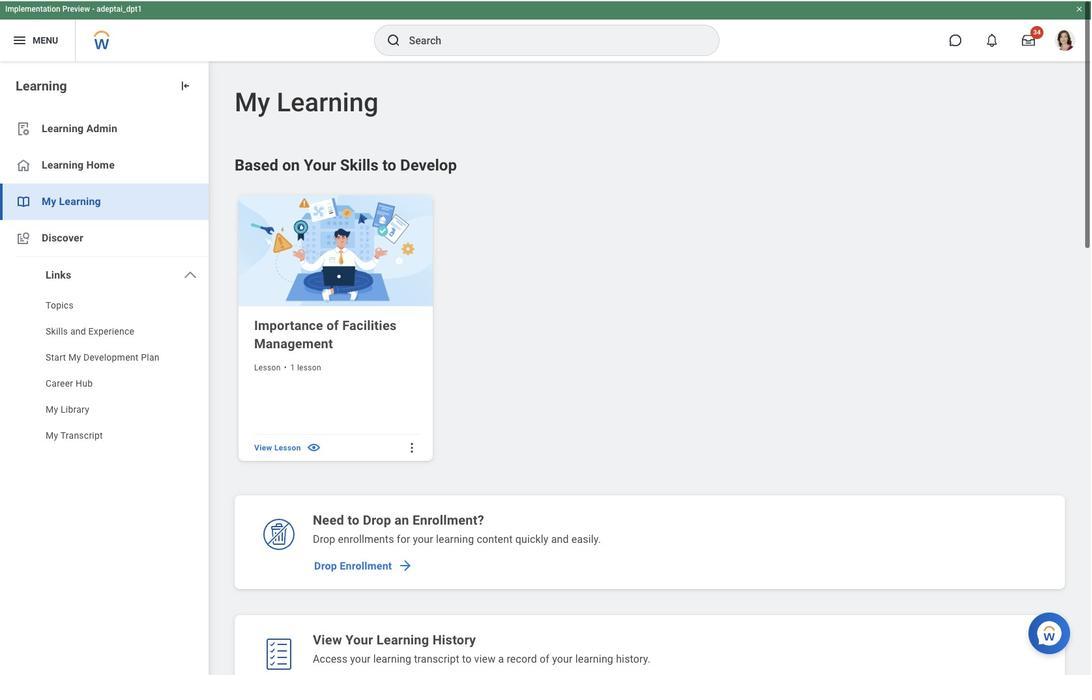Task type: describe. For each thing, give the bounding box(es) containing it.
visible image
[[306, 440, 321, 455]]

enrollments
[[338, 533, 394, 545]]

career hub
[[46, 377, 93, 388]]

discover
[[42, 231, 83, 243]]

learning home link
[[0, 146, 209, 183]]

management
[[254, 335, 333, 351]]

view lesson
[[254, 443, 301, 452]]

easily.
[[572, 533, 601, 545]]

Search Workday  search field
[[409, 25, 692, 53]]

profile logan mcneil image
[[1055, 29, 1076, 52]]

my transcript link
[[0, 423, 209, 449]]

your inside 'need to drop an enrollment? drop enrollments for your learning content quickly and easily.'
[[413, 533, 433, 545]]

0 vertical spatial to
[[382, 155, 396, 173]]

search image
[[386, 31, 401, 47]]

of inside view your learning history access your learning transcript to view a record of your learning history.
[[540, 653, 550, 665]]

learning admin link
[[0, 110, 209, 146]]

based on your skills to develop
[[235, 155, 457, 173]]

learning home
[[42, 158, 115, 170]]

topics
[[46, 299, 74, 310]]

list containing topics
[[0, 293, 209, 449]]

experience
[[88, 325, 134, 336]]

implementation preview -   adeptai_dpt1
[[5, 3, 142, 12]]

list containing learning admin
[[0, 110, 209, 449]]

your inside view your learning history access your learning transcript to view a record of your learning history.
[[346, 632, 373, 647]]

close environment banner image
[[1076, 4, 1083, 12]]

34 button
[[1014, 25, 1044, 53]]

start
[[46, 351, 66, 362]]

my right book open image on the top left of the page
[[42, 194, 56, 207]]

history.
[[616, 653, 651, 665]]

transformation import image
[[179, 78, 192, 91]]

0 vertical spatial my learning
[[235, 86, 379, 117]]

implementation
[[5, 3, 60, 12]]

skills inside list
[[46, 325, 68, 336]]

my learning inside list
[[42, 194, 101, 207]]

history
[[433, 632, 476, 647]]

menu banner
[[0, 0, 1091, 60]]

1
[[290, 362, 295, 371]]

of inside the importance of facilities management
[[327, 317, 339, 332]]

my transcript
[[46, 430, 103, 440]]

content
[[477, 533, 513, 545]]

home
[[86, 158, 115, 170]]

importance
[[254, 317, 323, 332]]

justify image
[[12, 31, 27, 47]]

career hub link
[[0, 371, 209, 397]]

access
[[313, 653, 348, 665]]

notifications large image
[[986, 33, 999, 46]]

based
[[235, 155, 278, 173]]

skills and experience
[[46, 325, 134, 336]]

links
[[46, 268, 71, 280]]

start my development plan
[[46, 351, 160, 362]]

hub
[[76, 377, 93, 388]]

drop enrollment
[[314, 559, 392, 571]]

menu button
[[0, 18, 75, 60]]

view for lesson
[[254, 443, 272, 452]]

need
[[313, 512, 344, 527]]

plan
[[141, 351, 160, 362]]

start my development plan link
[[0, 345, 209, 371]]

related actions vertical image
[[405, 441, 418, 454]]

learning admin
[[42, 121, 117, 134]]

enrollment
[[340, 559, 392, 571]]

importance of facilities management
[[254, 317, 397, 351]]

1 lesson
[[290, 362, 321, 371]]

transcript
[[414, 653, 459, 665]]

adeptai_dpt1
[[97, 3, 142, 12]]



Task type: vqa. For each thing, say whether or not it's contained in the screenshot.
tab list
no



Task type: locate. For each thing, give the bounding box(es) containing it.
skills and experience link
[[0, 319, 209, 345]]

your
[[413, 533, 433, 545], [350, 653, 371, 665], [552, 653, 573, 665]]

0 vertical spatial view
[[254, 443, 272, 452]]

list
[[0, 110, 209, 449], [0, 293, 209, 449]]

0 vertical spatial of
[[327, 317, 339, 332]]

drop down need
[[313, 533, 335, 545]]

chevron up image
[[183, 267, 198, 282]]

inbox large image
[[1022, 33, 1035, 46]]

on
[[282, 155, 300, 173]]

my library
[[46, 404, 89, 414]]

development
[[83, 351, 139, 362]]

my right 'start'
[[68, 351, 81, 362]]

my inside 'link'
[[46, 430, 58, 440]]

-
[[92, 3, 95, 12]]

menu
[[33, 34, 58, 44]]

career
[[46, 377, 73, 388]]

a
[[498, 653, 504, 665]]

skills
[[340, 155, 379, 173], [46, 325, 68, 336]]

1 horizontal spatial of
[[540, 653, 550, 665]]

1 vertical spatial to
[[348, 512, 359, 527]]

library
[[61, 404, 89, 414]]

my learning link
[[0, 183, 209, 219]]

drop up "enrollments"
[[363, 512, 391, 527]]

34
[[1033, 27, 1041, 35]]

learning down the enrollment?
[[436, 533, 474, 545]]

and inside 'need to drop an enrollment? drop enrollments for your learning content quickly and easily.'
[[551, 533, 569, 545]]

view up access on the bottom left
[[313, 632, 342, 647]]

topics link
[[0, 293, 209, 319]]

enrollment?
[[413, 512, 484, 527]]

view left visible image
[[254, 443, 272, 452]]

book open image
[[16, 193, 31, 209]]

0 horizontal spatial to
[[348, 512, 359, 527]]

1 vertical spatial skills
[[46, 325, 68, 336]]

0 vertical spatial skills
[[340, 155, 379, 173]]

view
[[474, 653, 496, 665]]

admin
[[86, 121, 117, 134]]

1 vertical spatial my learning
[[42, 194, 101, 207]]

1 vertical spatial drop
[[313, 533, 335, 545]]

1 horizontal spatial learning
[[436, 533, 474, 545]]

2 horizontal spatial your
[[552, 653, 573, 665]]

my library link
[[0, 397, 209, 423]]

my up based
[[235, 86, 270, 117]]

importance of facilities management link
[[254, 315, 420, 352]]

my
[[235, 86, 270, 117], [42, 194, 56, 207], [68, 351, 81, 362], [46, 404, 58, 414], [46, 430, 58, 440]]

view
[[254, 443, 272, 452], [313, 632, 342, 647]]

lesson left 1
[[254, 362, 281, 371]]

2 horizontal spatial to
[[462, 653, 472, 665]]

my learning down the learning home
[[42, 194, 101, 207]]

view inside view your learning history access your learning transcript to view a record of your learning history.
[[313, 632, 342, 647]]

your up access on the bottom left
[[346, 632, 373, 647]]

1 vertical spatial lesson
[[274, 443, 301, 452]]

your right for
[[413, 533, 433, 545]]

your right access on the bottom left
[[350, 653, 371, 665]]

home image
[[16, 156, 31, 172]]

arrow right image
[[397, 557, 413, 573]]

lesson left visible image
[[274, 443, 301, 452]]

drop enrollment link
[[309, 552, 416, 578]]

1 vertical spatial and
[[551, 533, 569, 545]]

2 vertical spatial to
[[462, 653, 472, 665]]

0 horizontal spatial and
[[70, 325, 86, 336]]

my left transcript
[[46, 430, 58, 440]]

0 horizontal spatial skills
[[46, 325, 68, 336]]

1 horizontal spatial my learning
[[235, 86, 379, 117]]

2 list from the top
[[0, 293, 209, 449]]

your
[[304, 155, 336, 173], [346, 632, 373, 647]]

to inside 'need to drop an enrollment? drop enrollments for your learning content quickly and easily.'
[[348, 512, 359, 527]]

0 horizontal spatial my learning
[[42, 194, 101, 207]]

1 vertical spatial view
[[313, 632, 342, 647]]

1 vertical spatial your
[[346, 632, 373, 647]]

quickly
[[515, 533, 549, 545]]

0 horizontal spatial of
[[327, 317, 339, 332]]

0 vertical spatial your
[[304, 155, 336, 173]]

0 horizontal spatial your
[[304, 155, 336, 173]]

and left easily.
[[551, 533, 569, 545]]

view your learning history access your learning transcript to view a record of your learning history.
[[313, 632, 651, 665]]

to left view
[[462, 653, 472, 665]]

1 list from the top
[[0, 110, 209, 449]]

links button
[[0, 256, 209, 293]]

drop
[[363, 512, 391, 527], [313, 533, 335, 545], [314, 559, 337, 571]]

and down topics
[[70, 325, 86, 336]]

learning
[[436, 533, 474, 545], [373, 653, 411, 665], [575, 653, 613, 665]]

0 vertical spatial drop
[[363, 512, 391, 527]]

my left library
[[46, 404, 58, 414]]

0 horizontal spatial learning
[[373, 653, 411, 665]]

1 horizontal spatial skills
[[340, 155, 379, 173]]

and inside skills and experience link
[[70, 325, 86, 336]]

learning inside view your learning history access your learning transcript to view a record of your learning history.
[[377, 632, 429, 647]]

lesson
[[297, 362, 321, 371]]

learning left transcript
[[373, 653, 411, 665]]

an
[[395, 512, 409, 527]]

1 horizontal spatial to
[[382, 155, 396, 173]]

record
[[507, 653, 537, 665]]

learning
[[16, 77, 67, 93], [277, 86, 379, 117], [42, 121, 84, 134], [42, 158, 84, 170], [59, 194, 101, 207], [377, 632, 429, 647]]

my learning
[[235, 86, 379, 117], [42, 194, 101, 207]]

of left facilities
[[327, 317, 339, 332]]

transcript
[[60, 430, 103, 440]]

learning inside 'need to drop an enrollment? drop enrollments for your learning content quickly and easily.'
[[436, 533, 474, 545]]

report parameter image
[[16, 120, 31, 136]]

1 horizontal spatial and
[[551, 533, 569, 545]]

2 vertical spatial drop
[[314, 559, 337, 571]]

drop left enrollment at the bottom left of the page
[[314, 559, 337, 571]]

to left develop at the left top
[[382, 155, 396, 173]]

1 horizontal spatial view
[[313, 632, 342, 647]]

facilities
[[342, 317, 397, 332]]

1 vertical spatial of
[[540, 653, 550, 665]]

to
[[382, 155, 396, 173], [348, 512, 359, 527], [462, 653, 472, 665]]

to inside view your learning history access your learning transcript to view a record of your learning history.
[[462, 653, 472, 665]]

develop
[[400, 155, 457, 173]]

my inside "link"
[[46, 404, 58, 414]]

need to drop an enrollment? drop enrollments for your learning content quickly and easily.
[[313, 512, 601, 545]]

your right on
[[304, 155, 336, 173]]

0 horizontal spatial your
[[350, 653, 371, 665]]

and
[[70, 325, 86, 336], [551, 533, 569, 545]]

preview
[[62, 3, 90, 12]]

my learning up on
[[235, 86, 379, 117]]

1 horizontal spatial your
[[413, 533, 433, 545]]

discover link
[[0, 219, 209, 256]]

1 horizontal spatial your
[[346, 632, 373, 647]]

0 vertical spatial and
[[70, 325, 86, 336]]

0 horizontal spatial view
[[254, 443, 272, 452]]

view for your
[[313, 632, 342, 647]]

to up "enrollments"
[[348, 512, 359, 527]]

0 vertical spatial lesson
[[254, 362, 281, 371]]

for
[[397, 533, 410, 545]]

of
[[327, 317, 339, 332], [540, 653, 550, 665]]

2 horizontal spatial learning
[[575, 653, 613, 665]]

learning left history. at bottom
[[575, 653, 613, 665]]

lesson
[[254, 362, 281, 371], [274, 443, 301, 452]]

of right "record"
[[540, 653, 550, 665]]

your right "record"
[[552, 653, 573, 665]]



